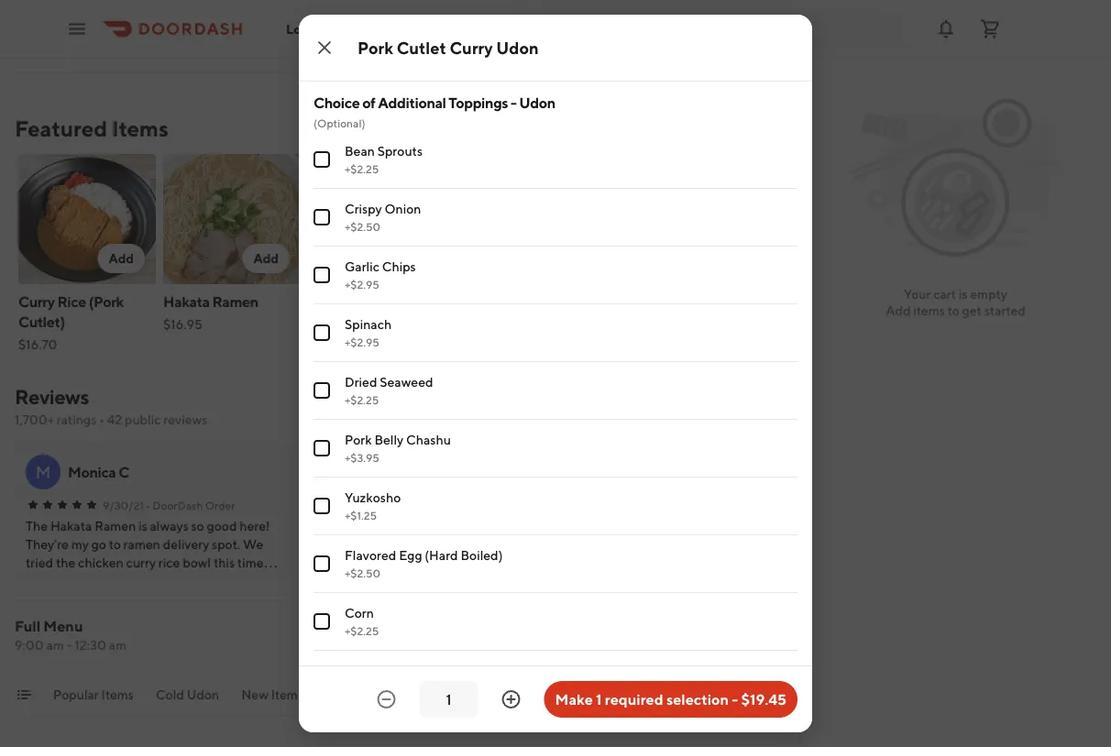 Task type: describe. For each thing, give the bounding box(es) containing it.
selection
[[667, 691, 729, 709]]

$16.70
[[18, 337, 57, 352]]

reviews
[[164, 412, 208, 427]]

empty
[[971, 287, 1008, 302]]

chashu
[[406, 433, 451, 448]]

flavored egg (hard boiled) +$2.50
[[345, 548, 503, 580]]

public
[[125, 412, 161, 427]]

review
[[646, 407, 690, 422]]

ratings
[[57, 412, 97, 427]]

additional
[[378, 94, 446, 111]]

items for popular items
[[101, 688, 134, 703]]

pork inside pork cutlet curry udon
[[453, 293, 483, 311]]

items for new items
[[271, 688, 304, 703]]

cart
[[934, 287, 957, 302]]

hakata ramen $16.95
[[163, 293, 258, 332]]

curry rice (chicken karaage)
[[743, 293, 872, 331]]

hakata ramen image
[[163, 154, 301, 284]]

pork inside the hakata ramen shrimp and pork wonton
[[382, 555, 408, 571]]

+$1.50
[[345, 44, 379, 57]]

wonton
[[411, 555, 457, 571]]

bamboo
[[345, 664, 394, 679]]

doordash for 9/30/21
[[153, 499, 203, 512]]

popular
[[53, 688, 99, 703]]

1 am from the left
[[46, 638, 64, 653]]

pork cutlet curry udon for 'pork cutlet curry udon' button
[[453, 293, 566, 331]]

satsuma ramen button
[[594, 150, 739, 345]]

add review button
[[607, 400, 701, 429]]

add button for curry rice (pork cutlet)
[[98, 244, 145, 273]]

- for $19.45
[[732, 691, 739, 709]]

curry rice (pork cutlet) $16.70
[[18, 293, 124, 352]]

hakata ramen shrimp and pork wonton
[[316, 537, 457, 571]]

make 1 required selection - $19.45 button
[[544, 682, 798, 718]]

add for spicy hakata ramen
[[398, 251, 424, 266]]

required
[[605, 691, 664, 709]]

order for 9/30/21
[[205, 499, 235, 512]]

+$2.95 inside spinach +$2.95
[[345, 336, 380, 349]]

ramen for hakata ramen shrimp and pork wonton
[[358, 537, 399, 552]]

choice of additional toppings - udon group
[[314, 93, 798, 748]]

ramen inside spicy hakata ramen $19.70
[[395, 293, 441, 311]]

+$2.50 inside flavored egg (hard boiled) +$2.50
[[345, 567, 381, 580]]

erika
[[358, 464, 391, 481]]

crispy onion +$2.50
[[345, 201, 421, 233]]

• for angelica a
[[724, 499, 729, 512]]

pork belly chashu +$3.95
[[345, 433, 451, 464]]

42
[[107, 412, 122, 427]]

rice for karaage)
[[782, 293, 811, 311]]

• inside reviews 1,700+ ratings • 42 public reviews
[[99, 412, 105, 427]]

curry inside curry rice (chicken karaage)
[[743, 293, 779, 311]]

9/11/23
[[393, 499, 430, 512]]

hakata for hakata ramen $16.95
[[163, 293, 210, 311]]

Current quantity is 1 number field
[[431, 690, 467, 710]]

your
[[905, 287, 931, 302]]

udon inside pork cutlet curry udon
[[453, 313, 489, 331]]

sides
[[511, 688, 542, 703]]

rice for cutlet)
[[57, 293, 86, 311]]

+$2.50 inside 'crispy onion +$2.50'
[[345, 220, 381, 233]]

3 +$2.25 from the top
[[345, 625, 379, 638]]

1,700+
[[15, 412, 54, 427]]

reviews 1,700+ ratings • 42 public reviews
[[15, 385, 208, 427]]

beverages
[[640, 688, 701, 703]]

items
[[914, 303, 946, 318]]

close pork cutlet curry udon image
[[314, 37, 336, 59]]

garlic
[[345, 259, 380, 274]]

featured items
[[15, 115, 168, 141]]

new
[[241, 688, 269, 703]]

popular items button
[[53, 686, 134, 716]]

cold udon
[[156, 688, 219, 703]]

items for featured items
[[112, 115, 168, 141]]

add button for hakata ramen
[[243, 244, 290, 273]]

chips
[[382, 259, 416, 274]]

beverages button
[[640, 686, 701, 716]]

bean
[[345, 144, 375, 159]]

boiled)
[[461, 548, 503, 563]]

hakata for hakata ramen shrimp and pork wonton
[[316, 537, 356, 552]]

add for hakata ramen
[[254, 251, 279, 266]]

pork cutlet curry udon image
[[453, 154, 591, 284]]

yuzkosho +$1.25
[[345, 490, 401, 522]]

+$3.95
[[345, 451, 380, 464]]

angelica
[[648, 464, 705, 481]]

and inside the hakata ramen shrimp and pork wonton
[[358, 555, 380, 571]]

and inside button
[[797, 688, 819, 703]]

$19.70
[[308, 317, 347, 332]]

$19.45
[[742, 691, 787, 709]]

0 horizontal spatial a
[[617, 462, 629, 482]]

condiments and utensils button
[[723, 686, 869, 716]]

add review
[[618, 407, 690, 422]]

$16.95
[[163, 317, 203, 332]]

noodles button
[[392, 686, 441, 716]]

cutlet)
[[18, 313, 65, 331]]

rice button
[[463, 686, 489, 716]]

to
[[948, 303, 960, 318]]

make
[[555, 691, 593, 709]]

c
[[119, 464, 129, 481]]

lv
[[345, 25, 358, 40]]

noodles
[[392, 688, 441, 703]]

pork cutlet curry udon dialog
[[299, 0, 813, 748]]

(optional)
[[314, 117, 366, 129]]

corn +$2.25
[[345, 606, 379, 638]]

corn
[[345, 606, 374, 621]]

hakata inside spicy hakata ramen $19.70
[[346, 293, 392, 311]]

satsuma ramen image
[[598, 154, 736, 284]]

9:00
[[15, 638, 44, 653]]

pork inside pork belly chashu +$3.95
[[345, 433, 372, 448]]

dried seaweed +$2.25
[[345, 375, 433, 406]]

2 am from the left
[[109, 638, 127, 653]]

open menu image
[[66, 18, 88, 40]]

curry left satsuma
[[530, 293, 566, 311]]

• doordash order for 9/30/21
[[146, 499, 235, 512]]

condiments
[[723, 688, 795, 703]]

shrimp
[[316, 555, 356, 571]]



Task type: locate. For each thing, give the bounding box(es) containing it.
0 horizontal spatial am
[[46, 638, 64, 653]]

condiments and utensils
[[723, 688, 869, 703]]

los angeles button
[[286, 21, 373, 36]]

spicy
[[308, 293, 343, 311]]

+$2.50
[[345, 220, 381, 233], [345, 567, 381, 580]]

+$2.25 down corn at the left bottom of page
[[345, 625, 379, 638]]

1 horizontal spatial add button
[[243, 244, 290, 273]]

choice
[[314, 94, 360, 111]]

+$2.25 for bean
[[345, 162, 379, 175]]

sides button
[[511, 686, 542, 716]]

rice inside curry rice (pork cutlet) $16.70
[[57, 293, 86, 311]]

2 horizontal spatial -
[[732, 691, 739, 709]]

• doordash order right 9/30/21
[[146, 499, 235, 512]]

+$2.25 for dried
[[345, 394, 379, 406]]

hakata inside hakata ramen $16.95
[[163, 293, 210, 311]]

• doordash order
[[146, 499, 235, 512], [724, 499, 814, 512]]

- inside 'make 1 required selection - $19.45' button
[[732, 691, 739, 709]]

curry inside curry rice (pork cutlet) $16.70
[[18, 293, 55, 311]]

+$2.25 down dried on the bottom left
[[345, 394, 379, 406]]

9/30/21
[[103, 499, 144, 512]]

pork cutlet curry udon
[[358, 38, 539, 57], [453, 293, 566, 331]]

+$2.50 down the crispy at top
[[345, 220, 381, 233]]

add
[[109, 251, 134, 266], [254, 251, 279, 266], [398, 251, 424, 266], [886, 303, 911, 318], [618, 407, 643, 422]]

1 horizontal spatial a
[[707, 464, 717, 481]]

hakata inside the hakata ramen shrimp and pork wonton
[[316, 537, 356, 552]]

satsuma
[[598, 293, 654, 311]]

previous image
[[727, 407, 741, 422]]

1 vertical spatial cutlet
[[486, 293, 528, 311]]

hakata ramen button
[[316, 536, 399, 554]]

curry inside dialog
[[450, 38, 493, 57]]

cutlet right "10"
[[397, 38, 447, 57]]

shrimp and pork wonton button
[[316, 554, 457, 572]]

add button up hakata ramen $16.95
[[243, 244, 290, 273]]

+$2.95 inside garlic chips +$2.95
[[345, 278, 380, 291]]

ramen
[[212, 293, 258, 311], [395, 293, 441, 311], [657, 293, 703, 311], [358, 537, 399, 552]]

- inside full menu 9:00 am - 12:30 am
[[67, 638, 72, 653]]

sprouts
[[378, 144, 423, 159]]

add up (pork
[[109, 251, 134, 266]]

1 • doordash order from the left
[[146, 499, 235, 512]]

toppings inside choice of additional toppings - udon (optional)
[[449, 94, 508, 111]]

spinach
[[345, 317, 392, 332]]

belly
[[375, 433, 404, 448]]

curry rice (chicken karaage) button
[[739, 150, 884, 365]]

bean sprouts +$2.25
[[345, 144, 423, 175]]

a left angelica
[[617, 462, 629, 482]]

los angeles
[[286, 21, 359, 36]]

items inside new items button
[[271, 688, 304, 703]]

2 order from the left
[[784, 499, 814, 512]]

and down the hakata ramen button
[[358, 555, 380, 571]]

1 horizontal spatial order
[[784, 499, 814, 512]]

•
[[99, 412, 105, 427], [146, 499, 150, 512], [724, 499, 729, 512]]

yuzkosho
[[345, 490, 401, 505]]

• for 9/30/21
[[146, 499, 150, 512]]

monica
[[68, 464, 116, 481]]

cutlet for 'pork cutlet curry udon' button
[[486, 293, 528, 311]]

+$2.25 inside dried seaweed +$2.25
[[345, 394, 379, 406]]

crispy
[[345, 201, 382, 216]]

items right new
[[271, 688, 304, 703]]

make 1 required selection - $19.45
[[555, 691, 787, 709]]

(pork
[[89, 293, 124, 311]]

pork cutlet curry udon inside dialog
[[358, 38, 539, 57]]

+$2.95 down spinach
[[345, 336, 380, 349]]

items inside featured items heading
[[112, 115, 168, 141]]

e
[[328, 462, 338, 482]]

curry rice (pork cutlet) image
[[18, 154, 156, 284]]

udon inside choice of additional toppings - udon (optional)
[[519, 94, 556, 111]]

cutlet inside button
[[486, 293, 528, 311]]

10
[[361, 25, 375, 40]]

2 doordash from the left
[[731, 499, 781, 512]]

2 add button from the left
[[243, 244, 290, 273]]

2 +$2.25 from the top
[[345, 394, 379, 406]]

ramen inside the hakata ramen shrimp and pork wonton
[[358, 537, 399, 552]]

ramen for hakata ramen $16.95
[[212, 293, 258, 311]]

1
[[596, 691, 602, 709]]

lv 10 +$1.50
[[345, 25, 379, 57]]

2 vertical spatial +$2.25
[[345, 625, 379, 638]]

spicy hakata ramen image
[[308, 154, 446, 284]]

0 horizontal spatial order
[[205, 499, 235, 512]]

0 vertical spatial +$2.25
[[345, 162, 379, 175]]

1 doordash from the left
[[153, 499, 203, 512]]

0 horizontal spatial and
[[358, 555, 380, 571]]

p
[[393, 464, 403, 481]]

pork cutlet curry udon button
[[449, 150, 594, 365]]

ramen down "hakata ramen" image
[[212, 293, 258, 311]]

0 vertical spatial -
[[511, 94, 517, 111]]

rice left increase quantity by 1 icon
[[463, 688, 489, 703]]

2 horizontal spatial rice
[[782, 293, 811, 311]]

+$2.25 down bean
[[345, 162, 379, 175]]

add button right garlic
[[387, 244, 435, 273]]

items inside popular items button
[[101, 688, 134, 703]]

add down your
[[886, 303, 911, 318]]

featured items heading
[[15, 114, 168, 143]]

curry up cutlet)
[[18, 293, 55, 311]]

your cart is empty add items to get started
[[886, 287, 1026, 318]]

add for curry rice (pork cutlet)
[[109, 251, 134, 266]]

1 order from the left
[[205, 499, 235, 512]]

• doordash order for angelica a
[[724, 499, 814, 512]]

+$2.25 inside "bean sprouts +$2.25"
[[345, 162, 379, 175]]

add right garlic
[[398, 251, 424, 266]]

12:30
[[75, 638, 106, 653]]

add button for spicy hakata ramen
[[387, 244, 435, 273]]

1 add button from the left
[[98, 244, 145, 273]]

rice left (pork
[[57, 293, 86, 311]]

1 vertical spatial +$2.95
[[345, 336, 380, 349]]

+$2.95 down garlic
[[345, 278, 380, 291]]

cutlet for the pork cutlet curry udon dialog
[[397, 38, 447, 57]]

(chicken
[[813, 293, 872, 311]]

0 horizontal spatial rice
[[57, 293, 86, 311]]

am down menu at the left
[[46, 638, 64, 653]]

0 vertical spatial cutlet
[[397, 38, 447, 57]]

ramen inside button
[[657, 293, 703, 311]]

None checkbox
[[314, 33, 330, 50], [314, 151, 330, 168], [314, 267, 330, 283], [314, 440, 330, 457], [314, 556, 330, 572], [314, 33, 330, 50], [314, 151, 330, 168], [314, 267, 330, 283], [314, 440, 330, 457], [314, 556, 330, 572]]

1 vertical spatial +$2.25
[[345, 394, 379, 406]]

karaage)
[[743, 313, 802, 331]]

1 horizontal spatial cutlet
[[486, 293, 528, 311]]

los
[[286, 21, 307, 36]]

cutlet inside dialog
[[397, 38, 447, 57]]

choice of additional toppings - udon (optional)
[[314, 94, 556, 129]]

rice inside curry rice (chicken karaage)
[[782, 293, 811, 311]]

add up hakata ramen $16.95
[[254, 251, 279, 266]]

a right angelica
[[707, 464, 717, 481]]

- inside choice of additional toppings - udon (optional)
[[511, 94, 517, 111]]

hakata up $16.95
[[163, 293, 210, 311]]

0 horizontal spatial doordash
[[153, 499, 203, 512]]

0 vertical spatial and
[[358, 555, 380, 571]]

spinach +$2.95
[[345, 317, 392, 349]]

dried
[[345, 375, 377, 390]]

ramen for satsuma ramen
[[657, 293, 703, 311]]

+$2.95
[[345, 278, 380, 291], [345, 336, 380, 349]]

0 vertical spatial +$2.95
[[345, 278, 380, 291]]

1 vertical spatial +$2.50
[[345, 567, 381, 580]]

cold
[[156, 688, 184, 703]]

and
[[358, 555, 380, 571], [797, 688, 819, 703]]

hakata up spinach
[[346, 293, 392, 311]]

• left 42 at the left of page
[[99, 412, 105, 427]]

decrease quantity by 1 image
[[376, 689, 398, 711]]

featured
[[15, 115, 107, 141]]

started
[[985, 303, 1026, 318]]

1 horizontal spatial toppings
[[564, 688, 618, 703]]

order for angelica a
[[784, 499, 814, 512]]

2 horizontal spatial add button
[[387, 244, 435, 273]]

add left review
[[618, 407, 643, 422]]

cutlet
[[397, 38, 447, 57], [486, 293, 528, 311]]

seaweed
[[380, 375, 433, 390]]

hakata up shrimp at the left bottom of page
[[316, 537, 356, 552]]

pork cutlet curry udon inside button
[[453, 293, 566, 331]]

+$1.25
[[345, 509, 377, 522]]

increase quantity by 1 image
[[500, 689, 522, 711]]

0 horizontal spatial cutlet
[[397, 38, 447, 57]]

toppings right additional
[[449, 94, 508, 111]]

items right popular
[[101, 688, 134, 703]]

2 +$2.95 from the top
[[345, 336, 380, 349]]

angeles
[[310, 21, 359, 36]]

doordash for angelica a
[[731, 499, 781, 512]]

garlic chips +$2.95
[[345, 259, 416, 291]]

is
[[959, 287, 968, 302]]

angelica a
[[648, 464, 717, 481]]

0 vertical spatial pork cutlet curry udon
[[358, 38, 539, 57]]

1 +$2.95 from the top
[[345, 278, 380, 291]]

2 • doordash order from the left
[[724, 499, 814, 512]]

- for 12:30
[[67, 638, 72, 653]]

toppings right "sides"
[[564, 688, 618, 703]]

notification bell image
[[936, 18, 958, 40]]

• doordash order down next icon
[[724, 499, 814, 512]]

1 +$2.50 from the top
[[345, 220, 381, 233]]

menu
[[43, 618, 83, 635]]

(hard
[[425, 548, 458, 563]]

am right 12:30
[[109, 638, 127, 653]]

0 horizontal spatial • doordash order
[[146, 499, 235, 512]]

of
[[362, 94, 376, 111]]

2 +$2.50 from the top
[[345, 567, 381, 580]]

None checkbox
[[314, 209, 330, 226], [314, 325, 330, 341], [314, 383, 330, 399], [314, 498, 330, 515], [314, 614, 330, 630], [314, 209, 330, 226], [314, 325, 330, 341], [314, 383, 330, 399], [314, 498, 330, 515], [314, 614, 330, 630]]

items right featured
[[112, 115, 168, 141]]

next image
[[763, 407, 778, 422]]

ramen inside hakata ramen $16.95
[[212, 293, 258, 311]]

• right 9/30/21
[[146, 499, 150, 512]]

0 horizontal spatial •
[[99, 412, 105, 427]]

full
[[15, 618, 40, 635]]

1 horizontal spatial -
[[511, 94, 517, 111]]

reviews
[[15, 385, 89, 409]]

1 +$2.25 from the top
[[345, 162, 379, 175]]

cutlet down pork cutlet curry udon image on the top of the page
[[486, 293, 528, 311]]

ramen up shrimp and pork wonton button
[[358, 537, 399, 552]]

• down previous image
[[724, 499, 729, 512]]

full menu 9:00 am - 12:30 am
[[15, 618, 127, 653]]

+$2.50 down flavored
[[345, 567, 381, 580]]

1 horizontal spatial and
[[797, 688, 819, 703]]

spicy hakata ramen $19.70
[[308, 293, 441, 332]]

new items
[[241, 688, 304, 703]]

doordash
[[153, 499, 203, 512], [731, 499, 781, 512]]

0 horizontal spatial -
[[67, 638, 72, 653]]

satsuma ramen
[[598, 293, 703, 311]]

monica c
[[68, 464, 129, 481]]

rice
[[57, 293, 86, 311], [782, 293, 811, 311], [463, 688, 489, 703]]

0 horizontal spatial add button
[[98, 244, 145, 273]]

1 vertical spatial toppings
[[564, 688, 618, 703]]

1 vertical spatial -
[[67, 638, 72, 653]]

pork cutlet curry udon for the pork cutlet curry udon dialog
[[358, 38, 539, 57]]

- for udon
[[511, 94, 517, 111]]

1 vertical spatial pork cutlet curry udon
[[453, 293, 566, 331]]

curry up karaage)
[[743, 293, 779, 311]]

items
[[112, 115, 168, 141], [101, 688, 134, 703], [271, 688, 304, 703]]

0 horizontal spatial toppings
[[449, 94, 508, 111]]

add inside button
[[618, 407, 643, 422]]

and left utensils
[[797, 688, 819, 703]]

1 horizontal spatial • doordash order
[[724, 499, 814, 512]]

add inside your cart is empty add items to get started
[[886, 303, 911, 318]]

add button up (pork
[[98, 244, 145, 273]]

2 vertical spatial -
[[732, 691, 739, 709]]

a
[[617, 462, 629, 482], [707, 464, 717, 481]]

onion
[[385, 201, 421, 216]]

1 horizontal spatial doordash
[[731, 499, 781, 512]]

ramen right satsuma
[[657, 293, 703, 311]]

1 horizontal spatial rice
[[463, 688, 489, 703]]

3 add button from the left
[[387, 244, 435, 273]]

ramen down chips
[[395, 293, 441, 311]]

0 vertical spatial toppings
[[449, 94, 508, 111]]

rice up karaage)
[[782, 293, 811, 311]]

1 horizontal spatial am
[[109, 638, 127, 653]]

2 horizontal spatial •
[[724, 499, 729, 512]]

0 items, open order cart image
[[980, 18, 1002, 40]]

udon
[[497, 38, 539, 57], [519, 94, 556, 111], [453, 313, 489, 331], [187, 688, 219, 703]]

toppings
[[449, 94, 508, 111], [564, 688, 618, 703]]

curry up choice of additional toppings - udon (optional)
[[450, 38, 493, 57]]

1 horizontal spatial •
[[146, 499, 150, 512]]

egg
[[399, 548, 422, 563]]

erika p
[[358, 464, 403, 481]]

m
[[35, 462, 51, 482]]

1 vertical spatial and
[[797, 688, 819, 703]]

0 vertical spatial +$2.50
[[345, 220, 381, 233]]



Task type: vqa. For each thing, say whether or not it's contained in the screenshot.
the leftmost Add BUTTON
yes



